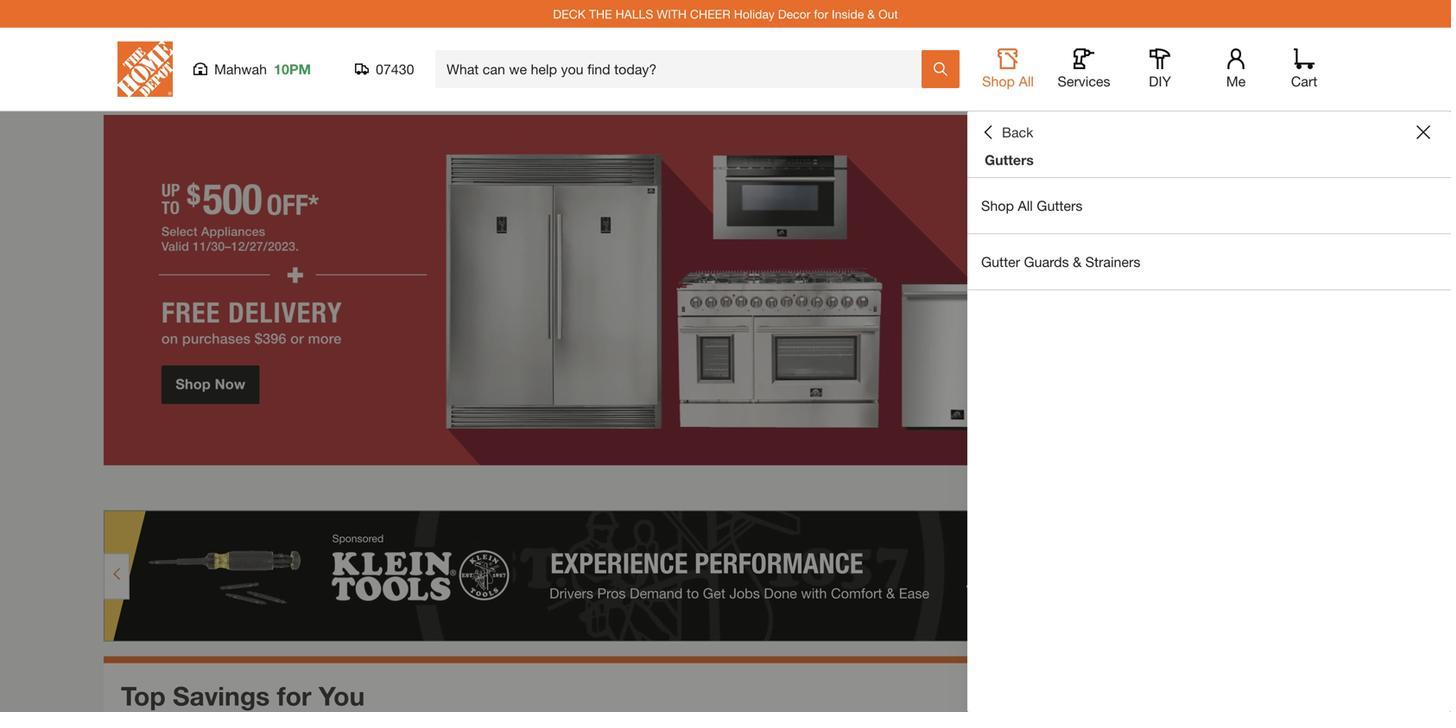 Task type: locate. For each thing, give the bounding box(es) containing it.
gutter guards & strainers link
[[968, 234, 1452, 290]]

gutters up gutter guards & strainers
[[1037, 197, 1083, 214]]

the home depot logo image
[[118, 41, 173, 97]]

shop inside "button"
[[983, 73, 1015, 89]]

& left out
[[868, 7, 875, 21]]

shop for shop all
[[983, 73, 1015, 89]]

0 vertical spatial shop
[[983, 73, 1015, 89]]

1 vertical spatial gutters
[[1037, 197, 1083, 214]]

back button
[[982, 124, 1034, 141]]

1 vertical spatial for
[[277, 680, 312, 711]]

shop for shop all gutters
[[982, 197, 1015, 214]]

decor
[[778, 7, 811, 21]]

What can we help you find today? search field
[[447, 51, 921, 87]]

1 horizontal spatial gutters
[[1037, 197, 1083, 214]]

&
[[868, 7, 875, 21], [1073, 254, 1082, 270]]

shop all gutters link
[[968, 178, 1452, 233]]

1 vertical spatial all
[[1018, 197, 1033, 214]]

0 vertical spatial all
[[1019, 73, 1034, 89]]

gutters
[[985, 152, 1034, 168], [1037, 197, 1083, 214]]

shop all button
[[981, 48, 1036, 90]]

0 horizontal spatial for
[[277, 680, 312, 711]]

mahwah 10pm
[[214, 61, 311, 77]]

for
[[814, 7, 829, 21], [277, 680, 312, 711]]

top
[[121, 680, 166, 711]]

all up back
[[1019, 73, 1034, 89]]

shop all
[[983, 73, 1034, 89]]

deck the halls with cheer holiday decor for inside & out
[[553, 7, 899, 21]]

0 vertical spatial &
[[868, 7, 875, 21]]

1 horizontal spatial &
[[1073, 254, 1082, 270]]

gutter
[[982, 254, 1021, 270]]

all inside menu
[[1018, 197, 1033, 214]]

shop up back button
[[983, 73, 1015, 89]]

halls
[[616, 7, 654, 21]]

mahwah
[[214, 61, 267, 77]]

services button
[[1057, 48, 1112, 90]]

menu containing shop all gutters
[[968, 178, 1452, 290]]

for left 'inside'
[[814, 7, 829, 21]]

back
[[1002, 124, 1034, 140]]

all inside "button"
[[1019, 73, 1034, 89]]

the
[[589, 7, 612, 21]]

all
[[1019, 73, 1034, 89], [1018, 197, 1033, 214]]

out
[[879, 7, 899, 21]]

shop
[[983, 73, 1015, 89], [982, 197, 1015, 214]]

all up guards
[[1018, 197, 1033, 214]]

1 vertical spatial shop
[[982, 197, 1015, 214]]

savings
[[173, 680, 270, 711]]

10pm
[[274, 61, 311, 77]]

shop all gutters
[[982, 197, 1083, 214]]

cheer
[[690, 7, 731, 21]]

gutters down back button
[[985, 152, 1034, 168]]

with
[[657, 7, 687, 21]]

shop inside menu
[[982, 197, 1015, 214]]

& right guards
[[1073, 254, 1082, 270]]

0 horizontal spatial &
[[868, 7, 875, 21]]

top savings for you
[[121, 680, 365, 711]]

diy button
[[1133, 48, 1188, 90]]

shop up gutter
[[982, 197, 1015, 214]]

1 vertical spatial &
[[1073, 254, 1082, 270]]

for left you
[[277, 680, 312, 711]]

0 vertical spatial gutters
[[985, 152, 1034, 168]]

menu
[[968, 178, 1452, 290]]

0 vertical spatial for
[[814, 7, 829, 21]]

cart link
[[1286, 48, 1324, 90]]



Task type: vqa. For each thing, say whether or not it's contained in the screenshot.
menu
yes



Task type: describe. For each thing, give the bounding box(es) containing it.
1 horizontal spatial for
[[814, 7, 829, 21]]

me button
[[1209, 48, 1264, 90]]

me
[[1227, 73, 1246, 89]]

07430 button
[[355, 60, 415, 78]]

all for shop all
[[1019, 73, 1034, 89]]

deck
[[553, 7, 586, 21]]

guards
[[1024, 254, 1070, 270]]

gutters inside shop all gutters link
[[1037, 197, 1083, 214]]

drawer close image
[[1417, 125, 1431, 139]]

all for shop all gutters
[[1018, 197, 1033, 214]]

0 horizontal spatial gutters
[[985, 152, 1034, 168]]

deck the halls with cheer holiday decor for inside & out link
[[553, 7, 899, 21]]

image for  30nov2023-hp-bau-mw44-45-hero4-appliances image
[[104, 115, 1348, 465]]

you
[[319, 680, 365, 711]]

services
[[1058, 73, 1111, 89]]

07430
[[376, 61, 414, 77]]

cart
[[1292, 73, 1318, 89]]

inside
[[832, 7, 864, 21]]

holiday
[[734, 7, 775, 21]]

gutter guards & strainers
[[982, 254, 1141, 270]]

diy
[[1149, 73, 1172, 89]]

strainers
[[1086, 254, 1141, 270]]



